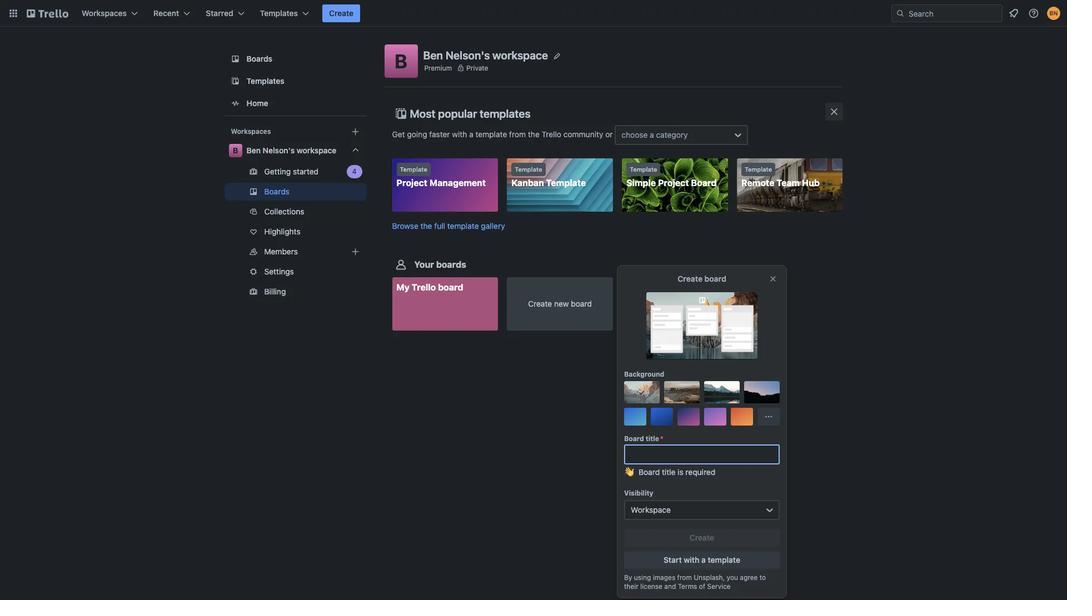 Task type: vqa. For each thing, say whether or not it's contained in the screenshot.
from
yes



Task type: locate. For each thing, give the bounding box(es) containing it.
a right choose
[[650, 130, 654, 140]]

nelson's
[[446, 49, 490, 61], [263, 146, 295, 155]]

title
[[646, 435, 659, 443], [662, 467, 675, 477]]

ben nelson's workspace up private
[[423, 49, 548, 61]]

template for start with a template
[[708, 555, 740, 565]]

wave image
[[624, 467, 634, 482]]

ben up premium
[[423, 49, 443, 61]]

workspaces inside popup button
[[82, 8, 127, 18]]

title left is
[[662, 467, 675, 477]]

template board image
[[229, 74, 242, 88]]

ben nelson's workspace
[[423, 49, 548, 61], [246, 146, 336, 155]]

template inside button
[[708, 555, 740, 565]]

settings link
[[224, 263, 367, 281]]

kanban
[[511, 178, 544, 188]]

board right '👋' on the bottom of page
[[639, 467, 660, 477]]

get
[[392, 129, 405, 139]]

None text field
[[624, 445, 780, 465]]

from down templates
[[509, 129, 526, 139]]

1 horizontal spatial nelson's
[[446, 49, 490, 61]]

choose a category
[[622, 130, 688, 140]]

board for my trello board
[[438, 282, 463, 292]]

1 horizontal spatial project
[[658, 178, 689, 188]]

billing link
[[224, 283, 367, 301]]

b inside button
[[395, 49, 407, 72]]

boards link up templates link
[[224, 49, 367, 69]]

the left full
[[421, 221, 432, 231]]

the down templates
[[528, 129, 540, 139]]

boards
[[436, 260, 466, 270]]

template project management
[[397, 166, 486, 188]]

board
[[691, 178, 717, 188], [624, 435, 644, 443], [639, 467, 660, 477]]

templates right starred popup button
[[260, 8, 298, 18]]

with right start
[[684, 555, 699, 565]]

0 horizontal spatial nelson's
[[263, 146, 295, 155]]

board left *
[[624, 435, 644, 443]]

board for create new board
[[571, 299, 592, 309]]

1 vertical spatial with
[[684, 555, 699, 565]]

their
[[624, 582, 638, 591]]

template inside the 'template simple project board'
[[630, 166, 657, 173]]

0 vertical spatial boards link
[[224, 49, 367, 69]]

1 horizontal spatial ben
[[423, 49, 443, 61]]

template for browse the full template gallery
[[447, 221, 479, 231]]

get going faster with a template from the trello community or
[[392, 129, 615, 139]]

👋
[[624, 467, 634, 477]]

0 horizontal spatial the
[[421, 221, 432, 231]]

template down templates
[[476, 129, 507, 139]]

1 horizontal spatial create button
[[624, 529, 780, 547]]

1 horizontal spatial workspaces
[[231, 127, 271, 136]]

your boards
[[414, 260, 466, 270]]

from up license and terms of service at the bottom of the page
[[677, 574, 692, 582]]

2 vertical spatial template
[[708, 555, 740, 565]]

create button
[[322, 4, 360, 22], [624, 529, 780, 547]]

is
[[678, 467, 683, 477]]

members
[[264, 247, 298, 256]]

create inside primary element
[[329, 8, 354, 18]]

1 vertical spatial boards link
[[224, 183, 367, 201]]

ben
[[423, 49, 443, 61], [246, 146, 261, 155]]

project right simple
[[658, 178, 689, 188]]

0 horizontal spatial b
[[233, 146, 238, 155]]

ben down home
[[246, 146, 261, 155]]

board
[[704, 274, 726, 283], [438, 282, 463, 292], [571, 299, 592, 309]]

by
[[624, 574, 632, 582]]

project right forward image
[[397, 178, 427, 188]]

b
[[395, 49, 407, 72], [233, 146, 238, 155]]

background
[[624, 370, 664, 378]]

1 project from the left
[[397, 178, 427, 188]]

b left premium
[[395, 49, 407, 72]]

a down most popular templates
[[469, 129, 473, 139]]

new
[[554, 299, 569, 309]]

create a workspace image
[[349, 125, 362, 138]]

0 vertical spatial boards
[[246, 54, 272, 63]]

1 horizontal spatial board
[[571, 299, 592, 309]]

1 horizontal spatial a
[[650, 130, 654, 140]]

1 vertical spatial create button
[[624, 529, 780, 547]]

workspace
[[492, 49, 548, 61], [297, 146, 336, 155]]

from inside 'by using images from unsplash, you agree to their'
[[677, 574, 692, 582]]

0 horizontal spatial workspace
[[297, 146, 336, 155]]

2 project from the left
[[658, 178, 689, 188]]

1 vertical spatial board
[[624, 435, 644, 443]]

create for create new board
[[528, 299, 552, 309]]

Search field
[[905, 5, 1002, 22]]

using
[[634, 574, 651, 582]]

started
[[293, 167, 319, 176]]

0 horizontal spatial board
[[438, 282, 463, 292]]

template inside template remote team hub
[[745, 166, 772, 173]]

full
[[434, 221, 445, 231]]

1 horizontal spatial trello
[[542, 129, 561, 139]]

template for kanban
[[515, 166, 542, 173]]

starred button
[[199, 4, 251, 22]]

b down home 'image'
[[233, 146, 238, 155]]

1 vertical spatial b
[[233, 146, 238, 155]]

start with a template button
[[624, 551, 780, 569]]

template right full
[[447, 221, 479, 231]]

create board
[[678, 274, 726, 283]]

0 vertical spatial the
[[528, 129, 540, 139]]

1 vertical spatial boards
[[264, 187, 289, 196]]

template up "remote"
[[745, 166, 772, 173]]

create
[[329, 8, 354, 18], [678, 274, 703, 283], [528, 299, 552, 309], [690, 533, 714, 542]]

template
[[476, 129, 507, 139], [447, 221, 479, 231], [708, 555, 740, 565]]

from
[[509, 129, 526, 139], [677, 574, 692, 582]]

0 horizontal spatial ben
[[246, 146, 261, 155]]

with
[[452, 129, 467, 139], [684, 555, 699, 565]]

0 vertical spatial with
[[452, 129, 467, 139]]

templates
[[480, 107, 531, 120]]

1 vertical spatial the
[[421, 221, 432, 231]]

workspace up started
[[297, 146, 336, 155]]

board left "remote"
[[691, 178, 717, 188]]

visibility
[[624, 489, 653, 497]]

trello left 'community'
[[542, 129, 561, 139]]

settings
[[264, 267, 294, 276]]

1 vertical spatial ben nelson's workspace
[[246, 146, 336, 155]]

2 horizontal spatial a
[[701, 555, 706, 565]]

0 horizontal spatial project
[[397, 178, 427, 188]]

0 horizontal spatial title
[[646, 435, 659, 443]]

my
[[397, 282, 410, 292]]

back to home image
[[27, 4, 68, 22]]

with inside button
[[684, 555, 699, 565]]

primary element
[[0, 0, 1067, 27]]

a up 'unsplash,'
[[701, 555, 706, 565]]

1 vertical spatial ben
[[246, 146, 261, 155]]

workspace down primary element
[[492, 49, 548, 61]]

team
[[777, 178, 800, 188]]

project
[[397, 178, 427, 188], [658, 178, 689, 188]]

trello right the my
[[412, 282, 436, 292]]

ben nelson's workspace up getting started
[[246, 146, 336, 155]]

template
[[400, 166, 427, 173], [515, 166, 542, 173], [630, 166, 657, 173], [745, 166, 772, 173], [546, 178, 586, 188]]

most popular templates
[[410, 107, 531, 120]]

0 vertical spatial b
[[395, 49, 407, 72]]

home image
[[229, 97, 242, 110]]

ben nelson (bennelson96) image
[[1047, 7, 1060, 20]]

of
[[699, 582, 705, 591]]

1 horizontal spatial from
[[677, 574, 692, 582]]

1 horizontal spatial with
[[684, 555, 699, 565]]

with right faster
[[452, 129, 467, 139]]

templates
[[260, 8, 298, 18], [246, 76, 284, 86]]

boards down getting
[[264, 187, 289, 196]]

browse the full template gallery link
[[392, 221, 505, 231]]

nelson's up getting
[[263, 146, 295, 155]]

workspaces
[[82, 8, 127, 18], [231, 127, 271, 136]]

starred
[[206, 8, 233, 18]]

billing
[[264, 287, 286, 296]]

0 vertical spatial templates
[[260, 8, 298, 18]]

nelson's up private
[[446, 49, 490, 61]]

0 horizontal spatial from
[[509, 129, 526, 139]]

templates up home
[[246, 76, 284, 86]]

boards right board image
[[246, 54, 272, 63]]

management
[[430, 178, 486, 188]]

the
[[528, 129, 540, 139], [421, 221, 432, 231]]

boards link up the collections link
[[224, 183, 367, 201]]

template up simple
[[630, 166, 657, 173]]

background element
[[624, 381, 780, 426]]

1 horizontal spatial ben nelson's workspace
[[423, 49, 548, 61]]

1 horizontal spatial b
[[395, 49, 407, 72]]

template for project
[[400, 166, 427, 173]]

0 vertical spatial title
[[646, 435, 659, 443]]

boards
[[246, 54, 272, 63], [264, 187, 289, 196]]

template up the kanban
[[515, 166, 542, 173]]

boards link
[[224, 49, 367, 69], [224, 183, 367, 201]]

simple
[[626, 178, 656, 188]]

0 vertical spatial board
[[691, 178, 717, 188]]

templates inside popup button
[[260, 8, 298, 18]]

0 horizontal spatial workspaces
[[82, 8, 127, 18]]

create for the bottom 'create' button
[[690, 533, 714, 542]]

trello
[[542, 129, 561, 139], [412, 282, 436, 292]]

title left *
[[646, 435, 659, 443]]

1 vertical spatial title
[[662, 467, 675, 477]]

template down going on the top of page
[[400, 166, 427, 173]]

1 horizontal spatial workspace
[[492, 49, 548, 61]]

0 vertical spatial workspaces
[[82, 8, 127, 18]]

0 vertical spatial create button
[[322, 4, 360, 22]]

1 vertical spatial template
[[447, 221, 479, 231]]

0 horizontal spatial trello
[[412, 282, 436, 292]]

template inside template project management
[[400, 166, 427, 173]]

2 vertical spatial board
[[639, 467, 660, 477]]

going
[[407, 129, 427, 139]]

and
[[664, 582, 676, 591]]

0 horizontal spatial create button
[[322, 4, 360, 22]]

template for remote
[[745, 166, 772, 173]]

browse
[[392, 221, 418, 231]]

1 vertical spatial from
[[677, 574, 692, 582]]

template up you
[[708, 555, 740, 565]]



Task type: describe. For each thing, give the bounding box(es) containing it.
gallery
[[481, 221, 505, 231]]

workspace
[[631, 505, 671, 515]]

*
[[660, 435, 663, 443]]

4
[[352, 167, 357, 176]]

most
[[410, 107, 436, 120]]

0 vertical spatial ben
[[423, 49, 443, 61]]

collections
[[264, 207, 304, 216]]

create new board
[[528, 299, 592, 309]]

template simple project board
[[626, 166, 717, 188]]

0 vertical spatial template
[[476, 129, 507, 139]]

category
[[656, 130, 688, 140]]

my trello board
[[397, 282, 463, 292]]

0 vertical spatial trello
[[542, 129, 561, 139]]

your
[[414, 260, 434, 270]]

highlights link
[[224, 223, 367, 241]]

board inside the 'template simple project board'
[[691, 178, 717, 188]]

0 vertical spatial ben nelson's workspace
[[423, 49, 548, 61]]

search image
[[896, 9, 905, 18]]

0 vertical spatial workspace
[[492, 49, 548, 61]]

board title *
[[624, 435, 663, 443]]

1 vertical spatial workspace
[[297, 146, 336, 155]]

you
[[727, 574, 738, 582]]

0 vertical spatial from
[[509, 129, 526, 139]]

highlights
[[264, 227, 300, 236]]

template remote team hub
[[741, 166, 820, 188]]

recent button
[[147, 4, 197, 22]]

members link
[[224, 243, 367, 261]]

faster
[[429, 129, 450, 139]]

terms of service link
[[678, 582, 731, 591]]

create button inside primary element
[[322, 4, 360, 22]]

b button
[[384, 44, 418, 78]]

templates link
[[224, 71, 367, 91]]

1 vertical spatial trello
[[412, 282, 436, 292]]

terms
[[678, 582, 697, 591]]

2 horizontal spatial board
[[704, 274, 726, 283]]

1 horizontal spatial the
[[528, 129, 540, 139]]

0 notifications image
[[1007, 7, 1020, 20]]

project inside template project management
[[397, 178, 427, 188]]

a inside start with a template button
[[701, 555, 706, 565]]

start
[[664, 555, 682, 565]]

template kanban template
[[511, 166, 586, 188]]

browse the full template gallery
[[392, 221, 505, 231]]

close popover image
[[769, 275, 778, 283]]

unsplash,
[[694, 574, 725, 582]]

0 horizontal spatial a
[[469, 129, 473, 139]]

forward image
[[364, 165, 378, 178]]

1 vertical spatial nelson's
[[263, 146, 295, 155]]

popular
[[438, 107, 477, 120]]

2 boards link from the top
[[224, 183, 367, 201]]

license
[[640, 582, 662, 591]]

license and terms of service
[[640, 582, 731, 591]]

collections link
[[224, 203, 367, 221]]

recent
[[153, 8, 179, 18]]

1 horizontal spatial title
[[662, 467, 675, 477]]

switch to… image
[[8, 8, 19, 19]]

templates button
[[253, 4, 316, 22]]

1 vertical spatial workspaces
[[231, 127, 271, 136]]

template right the kanban
[[546, 178, 586, 188]]

by using images from unsplash, you agree to their
[[624, 574, 766, 591]]

remote
[[741, 178, 774, 188]]

license link
[[640, 582, 662, 591]]

0 horizontal spatial ben nelson's workspace
[[246, 146, 336, 155]]

required
[[686, 467, 715, 477]]

home
[[246, 98, 268, 108]]

hub
[[802, 178, 820, 188]]

1 vertical spatial templates
[[246, 76, 284, 86]]

custom image image
[[637, 388, 646, 397]]

start with a template
[[664, 555, 740, 565]]

project inside the 'template simple project board'
[[658, 178, 689, 188]]

service
[[707, 582, 731, 591]]

or
[[605, 129, 613, 139]]

to
[[760, 574, 766, 582]]

images
[[653, 574, 675, 582]]

private
[[466, 64, 488, 72]]

getting started
[[264, 167, 319, 176]]

board image
[[229, 52, 242, 66]]

getting
[[264, 167, 291, 176]]

my trello board link
[[392, 277, 498, 331]]

choose
[[622, 130, 648, 140]]

add image
[[349, 245, 362, 258]]

premium
[[424, 64, 452, 72]]

agree
[[740, 574, 758, 582]]

open information menu image
[[1028, 8, 1039, 19]]

0 vertical spatial nelson's
[[446, 49, 490, 61]]

community
[[563, 129, 603, 139]]

0 horizontal spatial with
[[452, 129, 467, 139]]

workspaces button
[[75, 4, 145, 22]]

1 boards link from the top
[[224, 49, 367, 69]]

👋 board title is required
[[624, 467, 715, 477]]

template for simple
[[630, 166, 657, 173]]

create for create board
[[678, 274, 703, 283]]

home link
[[224, 93, 367, 113]]



